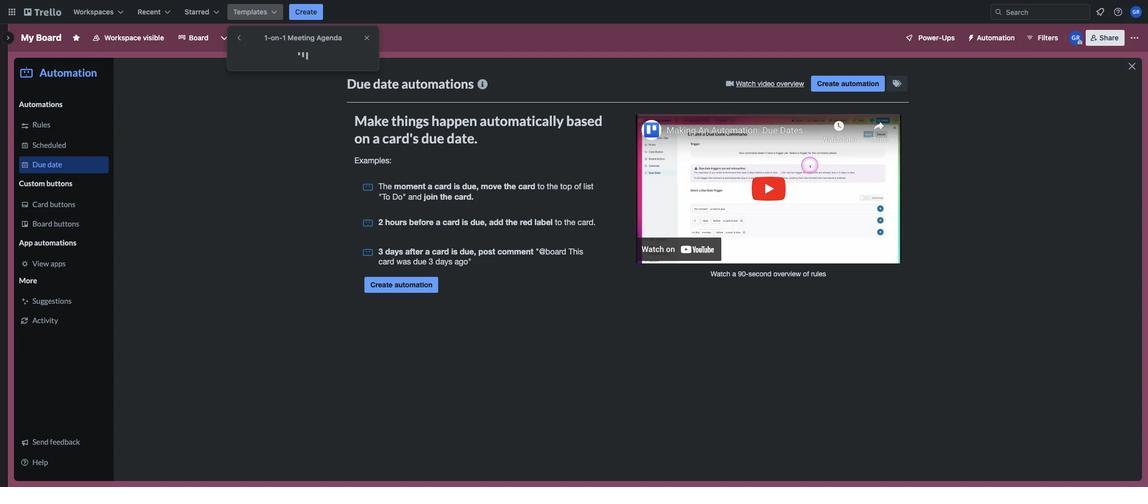Task type: vqa. For each thing, say whether or not it's contained in the screenshot.
Power-Ups button at the top right of the page
yes



Task type: describe. For each thing, give the bounding box(es) containing it.
open information menu image
[[1114, 7, 1124, 17]]

back to home image
[[24, 4, 61, 20]]

filters button
[[1023, 30, 1062, 46]]

search image
[[995, 8, 1003, 16]]

ups
[[942, 33, 955, 42]]

workspace visible
[[104, 33, 164, 42]]

power-ups
[[919, 33, 955, 42]]

templates button
[[227, 4, 283, 20]]

workspaces
[[73, 7, 114, 16]]

agenda
[[317, 33, 342, 42]]

switch to… image
[[7, 7, 17, 17]]

workspaces button
[[67, 4, 130, 20]]

show menu image
[[1130, 33, 1140, 43]]

workspace visible button
[[86, 30, 170, 46]]

return to previous screen image
[[235, 34, 243, 42]]

0 notifications image
[[1095, 6, 1107, 18]]

filters
[[1038, 33, 1059, 42]]

greg robinson (gregrobinson96) image
[[1131, 6, 1143, 18]]

create
[[295, 7, 317, 16]]

Board name text field
[[16, 30, 67, 46]]

primary element
[[0, 0, 1149, 24]]

sm image
[[963, 30, 977, 44]]

power-ups button
[[899, 30, 961, 46]]



Task type: locate. For each thing, give the bounding box(es) containing it.
share
[[1100, 33, 1119, 42]]

meeting
[[288, 33, 315, 42]]

1-
[[264, 33, 271, 42]]

greg robinson (gregrobinson96) image
[[1069, 31, 1083, 45]]

board right my
[[36, 32, 62, 43]]

templates
[[233, 7, 267, 16]]

board
[[36, 32, 62, 43], [189, 33, 209, 42]]

starred
[[185, 7, 209, 16]]

1 horizontal spatial board
[[189, 33, 209, 42]]

board link
[[172, 30, 215, 46]]

share button
[[1086, 30, 1125, 46]]

recent button
[[132, 4, 177, 20]]

my board
[[21, 32, 62, 43]]

visible
[[143, 33, 164, 42]]

star or unstar board image
[[73, 34, 81, 42]]

starred button
[[179, 4, 225, 20]]

my
[[21, 32, 34, 43]]

workspace
[[104, 33, 141, 42]]

power-
[[919, 33, 942, 42]]

1-on-1 meeting agenda
[[264, 33, 342, 42]]

customize views image
[[220, 33, 230, 43]]

close popover image
[[363, 34, 371, 42]]

automation
[[977, 33, 1015, 42]]

create button
[[289, 4, 323, 20]]

board inside text field
[[36, 32, 62, 43]]

Search field
[[1003, 4, 1090, 19]]

1
[[283, 33, 286, 42]]

0 horizontal spatial board
[[36, 32, 62, 43]]

board left customize views icon
[[189, 33, 209, 42]]

this member is an admin of this board. image
[[1078, 40, 1083, 45]]

recent
[[138, 7, 161, 16]]

automation button
[[963, 30, 1021, 46]]

on-
[[271, 33, 283, 42]]



